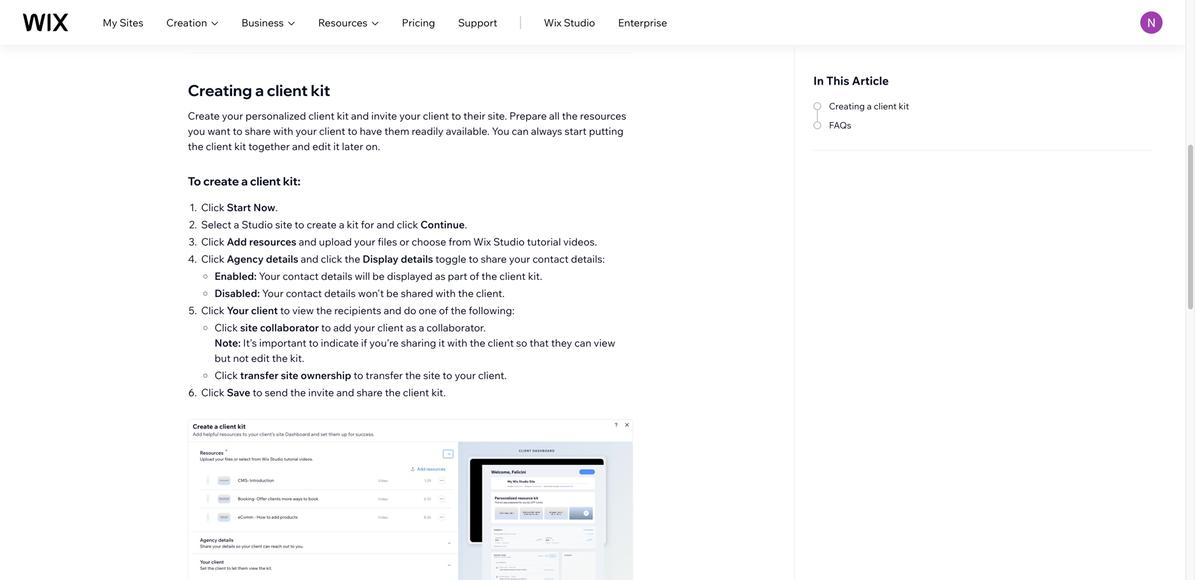 Task type: describe. For each thing, give the bounding box(es) containing it.
continue
[[421, 218, 465, 231]]

click your client to view the recipients and do one of the following:
[[201, 304, 515, 317]]

you
[[188, 125, 205, 137]]

enabled:
[[215, 270, 257, 283]]

the right all
[[562, 109, 578, 122]]

in this article
[[814, 74, 889, 88]]

wix studio
[[544, 16, 595, 29]]

kit:
[[283, 174, 301, 188]]

toggle
[[436, 253, 466, 265]]

a down article
[[867, 101, 872, 112]]

prepare
[[509, 109, 547, 122]]

client inside the click start now . select a studio site to create a kit for and click continue . click add resources and upload your files or choose from wix studio tutorial videos. click agency details and click the display details toggle to share your contact details: enabled: your contact details will be displayed as part of the client kit. disabled: your contact details won't be shared with the client.
[[500, 270, 526, 283]]

send
[[265, 386, 288, 399]]

enterprise
[[618, 16, 667, 29]]

client right personalized
[[308, 109, 335, 122]]

click site collaborator to add your client as a collaborator. note:
[[215, 321, 486, 349]]

details up displayed
[[401, 253, 433, 265]]

view inside it's important to indicate if you're sharing it with the client so that they can view but not edit the kit.
[[594, 337, 616, 349]]

client down want
[[206, 140, 232, 153]]

to down from on the top of page
[[469, 253, 479, 265]]

my sites link
[[103, 15, 143, 30]]

the left recipients
[[316, 304, 332, 317]]

client inside click site collaborator to add your client as a collaborator. note:
[[377, 321, 404, 334]]

client up now
[[250, 174, 281, 188]]

profile image image
[[1141, 11, 1163, 34]]

the down you
[[188, 140, 204, 153]]

important
[[259, 337, 307, 349]]

recipients
[[334, 304, 381, 317]]

click for click site collaborator to add your client as a collaborator. note:
[[215, 321, 238, 334]]

to inside click site collaborator to add your client as a collaborator. note:
[[321, 321, 331, 334]]

have
[[360, 125, 382, 137]]

the right part
[[482, 270, 497, 283]]

the down important
[[272, 352, 288, 365]]

can inside it's important to indicate if you're sharing it with the client so that they can view but not edit the kit.
[[575, 337, 592, 349]]

resources
[[318, 16, 368, 29]]

0 horizontal spatial invite
[[308, 386, 334, 399]]

support
[[458, 16, 497, 29]]

creation
[[166, 16, 207, 29]]

site.
[[488, 109, 507, 122]]

if
[[361, 337, 367, 349]]

the down click transfer site ownership to transfer the site to your client.
[[385, 386, 401, 399]]

to inside it's important to indicate if you're sharing it with the client so that they can view but not edit the kit.
[[309, 337, 319, 349]]

shared
[[401, 287, 433, 300]]

article
[[852, 74, 889, 88]]

the right send
[[290, 386, 306, 399]]

1 vertical spatial studio
[[242, 218, 273, 231]]

all
[[549, 109, 560, 122]]

sites
[[120, 16, 143, 29]]

now
[[253, 201, 275, 214]]

a up add
[[234, 218, 239, 231]]

client up collaborator
[[251, 304, 278, 317]]

in
[[814, 74, 824, 88]]

wix studio link
[[544, 15, 595, 30]]

on.
[[366, 140, 380, 153]]

1 vertical spatial contact
[[283, 270, 319, 283]]

you're
[[370, 337, 399, 349]]

2 vertical spatial kit.
[[431, 386, 446, 399]]

site down it's important to indicate if you're sharing it with the client so that they can view but not edit the kit.
[[423, 369, 440, 382]]

pricing link
[[402, 15, 435, 30]]

site up send
[[281, 369, 298, 382]]

to left send
[[253, 386, 262, 399]]

your down tutorial
[[509, 253, 530, 265]]

resources button
[[318, 15, 379, 30]]

share inside create your personalized client kit and invite your client to their site. prepare all the resources you want to share with your client to have them readily available. you can always start putting the client kit together and edit it later on.
[[245, 125, 271, 137]]

frequently
[[201, 12, 253, 25]]

1 transfer from the left
[[240, 369, 279, 382]]

0 vertical spatial create
[[203, 174, 239, 188]]

create
[[188, 109, 220, 122]]

kit. inside it's important to indicate if you're sharing it with the client so that they can view but not edit the kit.
[[290, 352, 304, 365]]

agency
[[227, 253, 264, 265]]

client. inside the click start now . select a studio site to create a kit for and click continue . click add resources and upload your files or choose from wix studio tutorial videos. click agency details and click the display details toggle to share your contact details: enabled: your contact details will be displayed as part of the client kit. disabled: your contact details won't be shared with the client.
[[476, 287, 505, 300]]

it's
[[243, 337, 257, 349]]

the up the collaborator. on the left of page
[[451, 304, 467, 317]]

invite inside create your personalized client kit and invite your client to their site. prepare all the resources you want to share with your client to have them readily available. you can always start putting the client kit together and edit it later on.
[[371, 109, 397, 122]]

want
[[207, 125, 231, 137]]

for
[[361, 218, 374, 231]]

details up recipients
[[324, 287, 356, 300]]

frequently asked questions (faqs) link
[[201, 12, 366, 25]]

collaborator.
[[427, 321, 486, 334]]

start
[[565, 125, 587, 137]]

save
[[227, 386, 250, 399]]

0 vertical spatial creating
[[188, 81, 252, 100]]

together
[[248, 140, 290, 153]]

your down the collaborator. on the left of page
[[455, 369, 476, 382]]

the up will
[[345, 253, 360, 265]]

collaborator
[[260, 321, 319, 334]]

resources inside the click start now . select a studio site to create a kit for and click continue . click add resources and upload your files or choose from wix studio tutorial videos. click agency details and click the display details toggle to share your contact details: enabled: your contact details will be displayed as part of the client kit. disabled: your contact details won't be shared with the client.
[[249, 235, 296, 248]]

with inside it's important to indicate if you're sharing it with the client so that they can view but not edit the kit.
[[447, 337, 467, 349]]

details left will
[[321, 270, 353, 283]]

wix inside the click start now . select a studio site to create a kit for and click continue . click add resources and upload your files or choose from wix studio tutorial videos. click agency details and click the display details toggle to share your contact details: enabled: your contact details will be displayed as part of the client kit. disabled: your contact details won't be shared with the client.
[[473, 235, 491, 248]]

putting
[[589, 125, 624, 137]]

0 vertical spatial contact
[[533, 253, 569, 265]]

the down it's important to indicate if you're sharing it with the client so that they can view but not edit the kit.
[[405, 369, 421, 382]]

a screenshot of creating a personalized client kit for a wix studio site. image
[[188, 420, 633, 580]]

click for click save to send the invite and share the client kit.
[[201, 386, 224, 399]]

your down for
[[354, 235, 375, 248]]

ownership
[[301, 369, 351, 382]]

choose
[[412, 235, 446, 248]]

site inside the click start now . select a studio site to create a kit for and click continue . click add resources and upload your files or choose from wix studio tutorial videos. click agency details and click the display details toggle to share your contact details: enabled: your contact details will be displayed as part of the client kit. disabled: your contact details won't be shared with the client.
[[275, 218, 292, 231]]

create your personalized client kit and invite your client to their site. prepare all the resources you want to share with your client to have them readily available. you can always start putting the client kit together and edit it later on.
[[188, 109, 626, 153]]

with inside the click start now . select a studio site to create a kit for and click continue . click add resources and upload your files or choose from wix studio tutorial videos. click agency details and click the display details toggle to share your contact details: enabled: your contact details will be displayed as part of the client kit. disabled: your contact details won't be shared with the client.
[[436, 287, 456, 300]]

displayed
[[387, 270, 433, 283]]

my
[[103, 16, 117, 29]]

a up personalized
[[255, 81, 264, 100]]

enterprise link
[[618, 15, 667, 30]]

your inside click site collaborator to add your client as a collaborator. note:
[[354, 321, 375, 334]]

your up "them"
[[399, 109, 421, 122]]

from
[[449, 235, 471, 248]]

client down article
[[874, 101, 897, 112]]

add
[[333, 321, 352, 334]]

(faqs)
[[334, 12, 366, 25]]

asked
[[255, 12, 283, 25]]

site inside click site collaborator to add your client as a collaborator. note:
[[240, 321, 258, 334]]

following:
[[469, 304, 515, 317]]

their
[[464, 109, 486, 122]]

disabled:
[[215, 287, 260, 300]]

1 vertical spatial creating
[[829, 101, 865, 112]]

support link
[[458, 15, 497, 30]]



Task type: locate. For each thing, give the bounding box(es) containing it.
to down it's important to indicate if you're sharing it with the client so that they can view but not edit the kit.
[[443, 369, 452, 382]]

it inside create your personalized client kit and invite your client to their site. prepare all the resources you want to share with your client to have them readily available. you can always start putting the client kit together and edit it later on.
[[333, 140, 340, 153]]

client. down the collaborator. on the left of page
[[478, 369, 507, 382]]

this
[[827, 74, 850, 88]]

a up start
[[241, 174, 248, 188]]

kit inside the click start now . select a studio site to create a kit for and click continue . click add resources and upload your files or choose from wix studio tutorial videos. click agency details and click the display details toggle to share your contact details: enabled: your contact details will be displayed as part of the client kit. disabled: your contact details won't be shared with the client.
[[347, 218, 359, 231]]

will
[[355, 270, 370, 283]]

to left their
[[451, 109, 461, 122]]

.
[[275, 201, 278, 214], [465, 218, 467, 231]]

faqs
[[829, 120, 852, 131]]

1 horizontal spatial invite
[[371, 109, 397, 122]]

1 horizontal spatial kit.
[[431, 386, 446, 399]]

1 horizontal spatial share
[[357, 386, 383, 399]]

kit. down it's important to indicate if you're sharing it with the client so that they can view but not edit the kit.
[[431, 386, 446, 399]]

1 horizontal spatial studio
[[493, 235, 525, 248]]

click up note:
[[215, 321, 238, 334]]

details
[[266, 253, 298, 265], [401, 253, 433, 265], [321, 270, 353, 283], [324, 287, 356, 300]]

resources inside create your personalized client kit and invite your client to their site. prepare all the resources you want to share with your client to have them readily available. you can always start putting the client kit together and edit it later on.
[[580, 109, 626, 122]]

kit. down tutorial
[[528, 270, 542, 283]]

client up following:
[[500, 270, 526, 283]]

site down now
[[275, 218, 292, 231]]

1 vertical spatial edit
[[251, 352, 270, 365]]

1 vertical spatial view
[[594, 337, 616, 349]]

1 vertical spatial resources
[[249, 235, 296, 248]]

0 horizontal spatial .
[[275, 201, 278, 214]]

creation button
[[166, 15, 219, 30]]

sharing
[[401, 337, 436, 349]]

0 horizontal spatial creating
[[188, 81, 252, 100]]

0 vertical spatial of
[[470, 270, 479, 283]]

studio left tutorial
[[493, 235, 525, 248]]

to
[[188, 174, 201, 188]]

1 horizontal spatial of
[[470, 270, 479, 283]]

can down prepare
[[512, 125, 529, 137]]

2 vertical spatial contact
[[286, 287, 322, 300]]

creating a client kit down article
[[829, 101, 909, 112]]

0 vertical spatial your
[[259, 270, 280, 283]]

details:
[[571, 253, 605, 265]]

1 vertical spatial wix
[[473, 235, 491, 248]]

but
[[215, 352, 231, 365]]

2 vertical spatial with
[[447, 337, 467, 349]]

0 vertical spatial can
[[512, 125, 529, 137]]

1 horizontal spatial can
[[575, 337, 592, 349]]

with down personalized
[[273, 125, 293, 137]]

click transfer site ownership to transfer the site to your client.
[[215, 369, 507, 382]]

1 vertical spatial creating a client kit
[[829, 101, 909, 112]]

edit inside create your personalized client kit and invite your client to their site. prepare all the resources you want to share with your client to have them readily available. you can always start putting the client kit together and edit it later on.
[[312, 140, 331, 153]]

1 vertical spatial be
[[386, 287, 399, 300]]

can right the they
[[575, 337, 592, 349]]

as
[[435, 270, 446, 283], [406, 321, 416, 334]]

0 horizontal spatial create
[[203, 174, 239, 188]]

0 horizontal spatial can
[[512, 125, 529, 137]]

view up collaborator
[[292, 304, 314, 317]]

1 vertical spatial .
[[465, 218, 467, 231]]

to up collaborator
[[280, 304, 290, 317]]

click for click start now . select a studio site to create a kit for and click continue . click add resources and upload your files or choose from wix studio tutorial videos. click agency details and click the display details toggle to share your contact details: enabled: your contact details will be displayed as part of the client kit. disabled: your contact details won't be shared with the client.
[[201, 201, 224, 214]]

0 horizontal spatial as
[[406, 321, 416, 334]]

view right the they
[[594, 337, 616, 349]]

frequently asked questions (faqs)
[[201, 12, 366, 25]]

add
[[227, 235, 247, 248]]

they
[[551, 337, 572, 349]]

it left later
[[333, 140, 340, 153]]

click inside click site collaborator to add your client as a collaborator. note:
[[215, 321, 238, 334]]

my sites
[[103, 16, 143, 29]]

as up sharing
[[406, 321, 416, 334]]

it inside it's important to indicate if you're sharing it with the client so that they can view but not edit the kit.
[[439, 337, 445, 349]]

of
[[470, 270, 479, 283], [439, 304, 449, 317]]

it down the collaborator. on the left of page
[[439, 337, 445, 349]]

create right to
[[203, 174, 239, 188]]

click for click your client to view the recipients and do one of the following:
[[201, 304, 224, 317]]

can inside create your personalized client kit and invite your client to their site. prepare all the resources you want to share with your client to have them readily available. you can always start putting the client kit together and edit it later on.
[[512, 125, 529, 137]]

always
[[531, 125, 562, 137]]

transfer
[[240, 369, 279, 382], [366, 369, 403, 382]]

1 horizontal spatial create
[[307, 218, 337, 231]]

0 vertical spatial kit.
[[528, 270, 542, 283]]

2 vertical spatial your
[[227, 304, 249, 317]]

creating
[[188, 81, 252, 100], [829, 101, 865, 112]]

share inside the click start now . select a studio site to create a kit for and click continue . click add resources and upload your files or choose from wix studio tutorial videos. click agency details and click the display details toggle to share your contact details: enabled: your contact details will be displayed as part of the client kit. disabled: your contact details won't be shared with the client.
[[481, 253, 507, 265]]

click start now . select a studio site to create a kit for and click continue . click add resources and upload your files or choose from wix studio tutorial videos. click agency details and click the display details toggle to share your contact details: enabled: your contact details will be displayed as part of the client kit. disabled: your contact details won't be shared with the client.
[[201, 201, 605, 300]]

with down the collaborator. on the left of page
[[447, 337, 467, 349]]

your down personalized
[[296, 125, 317, 137]]

0 horizontal spatial wix
[[473, 235, 491, 248]]

upload
[[319, 235, 352, 248]]

1 vertical spatial invite
[[308, 386, 334, 399]]

with inside create your personalized client kit and invite your client to their site. prepare all the resources you want to share with your client to have them readily available. you can always start putting the client kit together and edit it later on.
[[273, 125, 293, 137]]

1 horizontal spatial resources
[[580, 109, 626, 122]]

creating a client kit
[[188, 81, 330, 100], [829, 101, 909, 112]]

of right part
[[470, 270, 479, 283]]

click save to send the invite and share the client kit.
[[201, 386, 446, 399]]

your
[[259, 270, 280, 283], [262, 287, 284, 300], [227, 304, 249, 317]]

0 horizontal spatial kit.
[[290, 352, 304, 365]]

wix
[[544, 16, 562, 29], [473, 235, 491, 248]]

0 horizontal spatial be
[[372, 270, 385, 283]]

with
[[273, 125, 293, 137], [436, 287, 456, 300], [447, 337, 467, 349]]

studio
[[564, 16, 595, 29], [242, 218, 273, 231], [493, 235, 525, 248]]

a up the upload at the left
[[339, 218, 345, 231]]

to left indicate
[[309, 337, 319, 349]]

so
[[516, 337, 527, 349]]

studio left enterprise link
[[564, 16, 595, 29]]

it
[[333, 140, 340, 153], [439, 337, 445, 349]]

share right "toggle"
[[481, 253, 507, 265]]

0 vertical spatial with
[[273, 125, 293, 137]]

0 vertical spatial wix
[[544, 16, 562, 29]]

1 horizontal spatial be
[[386, 287, 399, 300]]

invite
[[371, 109, 397, 122], [308, 386, 334, 399]]

creating up create
[[188, 81, 252, 100]]

client up later
[[319, 125, 345, 137]]

invite up "them"
[[371, 109, 397, 122]]

to create a client kit:
[[188, 174, 301, 188]]

0 vertical spatial as
[[435, 270, 446, 283]]

0 horizontal spatial creating a client kit
[[188, 81, 330, 100]]

client. up following:
[[476, 287, 505, 300]]

click down "but"
[[215, 369, 238, 382]]

edit down it's
[[251, 352, 270, 365]]

files
[[378, 235, 397, 248]]

personalized
[[245, 109, 306, 122]]

1 vertical spatial of
[[439, 304, 449, 317]]

click left save
[[201, 386, 224, 399]]

kit
[[311, 81, 330, 100], [899, 101, 909, 112], [337, 109, 349, 122], [234, 140, 246, 153], [347, 218, 359, 231]]

client up you're
[[377, 321, 404, 334]]

business
[[242, 16, 284, 29]]

transfer down you're
[[366, 369, 403, 382]]

invite down ownership
[[308, 386, 334, 399]]

0 vertical spatial be
[[372, 270, 385, 283]]

pricing
[[402, 16, 435, 29]]

0 horizontal spatial view
[[292, 304, 314, 317]]

0 horizontal spatial share
[[245, 125, 271, 137]]

1 horizontal spatial .
[[465, 218, 467, 231]]

details right the "agency"
[[266, 253, 298, 265]]

your down disabled:
[[227, 304, 249, 317]]

0 vertical spatial view
[[292, 304, 314, 317]]

part
[[448, 270, 467, 283]]

0 vertical spatial resources
[[580, 109, 626, 122]]

later
[[342, 140, 363, 153]]

click for click transfer site ownership to transfer the site to your client.
[[215, 369, 238, 382]]

1 horizontal spatial view
[[594, 337, 616, 349]]

client
[[267, 81, 308, 100], [874, 101, 897, 112], [308, 109, 335, 122], [423, 109, 449, 122], [319, 125, 345, 137], [206, 140, 232, 153], [250, 174, 281, 188], [500, 270, 526, 283], [251, 304, 278, 317], [377, 321, 404, 334], [488, 337, 514, 349], [403, 386, 429, 399]]

your right disabled:
[[262, 287, 284, 300]]

0 vertical spatial client.
[[476, 287, 505, 300]]

business button
[[242, 15, 295, 30]]

as left part
[[435, 270, 446, 283]]

share up the together
[[245, 125, 271, 137]]

0 horizontal spatial of
[[439, 304, 449, 317]]

click down disabled:
[[201, 304, 224, 317]]

resources up the putting
[[580, 109, 626, 122]]

your up if
[[354, 321, 375, 334]]

1 horizontal spatial it
[[439, 337, 445, 349]]

0 vertical spatial it
[[333, 140, 340, 153]]

be right won't
[[386, 287, 399, 300]]

1 horizontal spatial as
[[435, 270, 446, 283]]

click down the upload at the left
[[321, 253, 342, 265]]

tutorial
[[527, 235, 561, 248]]

1 horizontal spatial transfer
[[366, 369, 403, 382]]

the down part
[[458, 287, 474, 300]]

click up 'enabled:'
[[201, 253, 224, 265]]

that
[[530, 337, 549, 349]]

studio down now
[[242, 218, 273, 231]]

to right want
[[233, 125, 243, 137]]

your up want
[[222, 109, 243, 122]]

2 horizontal spatial studio
[[564, 16, 595, 29]]

share
[[245, 125, 271, 137], [481, 253, 507, 265], [357, 386, 383, 399]]

to down kit:
[[295, 218, 304, 231]]

client inside it's important to indicate if you're sharing it with the client so that they can view but not edit the kit.
[[488, 337, 514, 349]]

to left add
[[321, 321, 331, 334]]

your
[[222, 109, 243, 122], [399, 109, 421, 122], [296, 125, 317, 137], [354, 235, 375, 248], [509, 253, 530, 265], [354, 321, 375, 334], [455, 369, 476, 382]]

0 vertical spatial .
[[275, 201, 278, 214]]

of inside the click start now . select a studio site to create a kit for and click continue . click add resources and upload your files or choose from wix studio tutorial videos. click agency details and click the display details toggle to share your contact details: enabled: your contact details will be displayed as part of the client kit. disabled: your contact details won't be shared with the client.
[[470, 270, 479, 283]]

select
[[201, 218, 231, 231]]

creating up faqs
[[829, 101, 865, 112]]

1 horizontal spatial wix
[[544, 16, 562, 29]]

one
[[419, 304, 437, 317]]

1 vertical spatial kit.
[[290, 352, 304, 365]]

creating a client kit up personalized
[[188, 81, 330, 100]]

0 horizontal spatial edit
[[251, 352, 270, 365]]

it's important to indicate if you're sharing it with the client so that they can view but not edit the kit.
[[215, 337, 616, 365]]

of right one
[[439, 304, 449, 317]]

or
[[400, 235, 409, 248]]

0 horizontal spatial it
[[333, 140, 340, 153]]

can
[[512, 125, 529, 137], [575, 337, 592, 349]]

1 vertical spatial your
[[262, 287, 284, 300]]

click down select
[[201, 235, 224, 248]]

2 vertical spatial studio
[[493, 235, 525, 248]]

2 vertical spatial share
[[357, 386, 383, 399]]

1 vertical spatial client.
[[478, 369, 507, 382]]

client up personalized
[[267, 81, 308, 100]]

them
[[385, 125, 409, 137]]

0 vertical spatial edit
[[312, 140, 331, 153]]

1 horizontal spatial edit
[[312, 140, 331, 153]]

resources up the "agency"
[[249, 235, 296, 248]]

0 vertical spatial creating a client kit
[[188, 81, 330, 100]]

transfer up send
[[240, 369, 279, 382]]

1 horizontal spatial click
[[397, 218, 418, 231]]

to right ownership
[[354, 369, 363, 382]]

1 horizontal spatial creating a client kit
[[829, 101, 909, 112]]

1 vertical spatial it
[[439, 337, 445, 349]]

1 vertical spatial click
[[321, 253, 342, 265]]

do
[[404, 304, 416, 317]]

0 horizontal spatial studio
[[242, 218, 273, 231]]

2 horizontal spatial kit.
[[528, 270, 542, 283]]

0 vertical spatial studio
[[564, 16, 595, 29]]

2 horizontal spatial share
[[481, 253, 507, 265]]

a up sharing
[[419, 321, 424, 334]]

edit inside it's important to indicate if you're sharing it with the client so that they can view but not edit the kit.
[[251, 352, 270, 365]]

available. you
[[446, 125, 510, 137]]

be right will
[[372, 270, 385, 283]]

1 vertical spatial create
[[307, 218, 337, 231]]

a inside click site collaborator to add your client as a collaborator. note:
[[419, 321, 424, 334]]

display
[[363, 253, 399, 265]]

2 transfer from the left
[[366, 369, 403, 382]]

videos.
[[563, 235, 597, 248]]

readily
[[412, 125, 444, 137]]

0 horizontal spatial transfer
[[240, 369, 279, 382]]

client up readily
[[423, 109, 449, 122]]

the down the collaborator. on the left of page
[[470, 337, 486, 349]]

start
[[227, 201, 251, 214]]

1 vertical spatial share
[[481, 253, 507, 265]]

kit. down important
[[290, 352, 304, 365]]

1 horizontal spatial creating
[[829, 101, 865, 112]]

not
[[233, 352, 249, 365]]

won't
[[358, 287, 384, 300]]

1 vertical spatial with
[[436, 287, 456, 300]]

questions
[[285, 12, 332, 25]]

share down click transfer site ownership to transfer the site to your client.
[[357, 386, 383, 399]]

create
[[203, 174, 239, 188], [307, 218, 337, 231]]

0 vertical spatial invite
[[371, 109, 397, 122]]

client left so
[[488, 337, 514, 349]]

as inside click site collaborator to add your client as a collaborator. note:
[[406, 321, 416, 334]]

0 horizontal spatial click
[[321, 253, 342, 265]]

client down it's important to indicate if you're sharing it with the client so that they can view but not edit the kit.
[[403, 386, 429, 399]]

0 horizontal spatial resources
[[249, 235, 296, 248]]

. right start
[[275, 201, 278, 214]]

kit. inside the click start now . select a studio site to create a kit for and click continue . click add resources and upload your files or choose from wix studio tutorial videos. click agency details and click the display details toggle to share your contact details: enabled: your contact details will be displayed as part of the client kit. disabled: your contact details won't be shared with the client.
[[528, 270, 542, 283]]

1 vertical spatial as
[[406, 321, 416, 334]]

edit left later
[[312, 140, 331, 153]]

1 vertical spatial can
[[575, 337, 592, 349]]

note:
[[215, 337, 241, 349]]

as inside the click start now . select a studio site to create a kit for and click continue . click add resources and upload your files or choose from wix studio tutorial videos. click agency details and click the display details toggle to share your contact details: enabled: your contact details will be displayed as part of the client kit. disabled: your contact details won't be shared with the client.
[[435, 270, 446, 283]]

indicate
[[321, 337, 359, 349]]

site up it's
[[240, 321, 258, 334]]

and
[[351, 109, 369, 122], [292, 140, 310, 153], [377, 218, 395, 231], [299, 235, 317, 248], [301, 253, 319, 265], [384, 304, 402, 317], [336, 386, 354, 399]]

0 vertical spatial click
[[397, 218, 418, 231]]

create inside the click start now . select a studio site to create a kit for and click continue . click add resources and upload your files or choose from wix studio tutorial videos. click agency details and click the display details toggle to share your contact details: enabled: your contact details will be displayed as part of the client kit. disabled: your contact details won't be shared with the client.
[[307, 218, 337, 231]]

to up later
[[348, 125, 357, 137]]

0 vertical spatial share
[[245, 125, 271, 137]]



Task type: vqa. For each thing, say whether or not it's contained in the screenshot.


